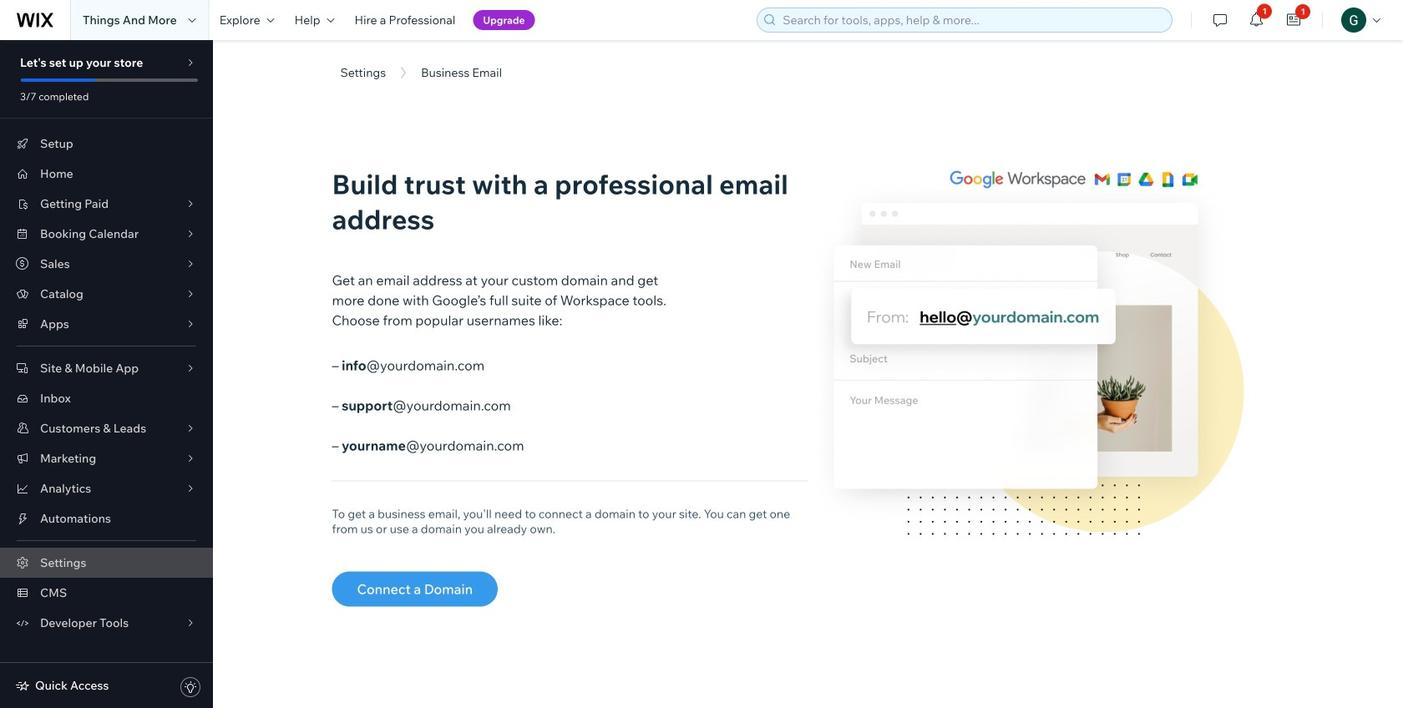 Task type: locate. For each thing, give the bounding box(es) containing it.
sidebar element
[[0, 40, 213, 708]]

Search for tools, apps, help & more... field
[[778, 8, 1167, 32]]



